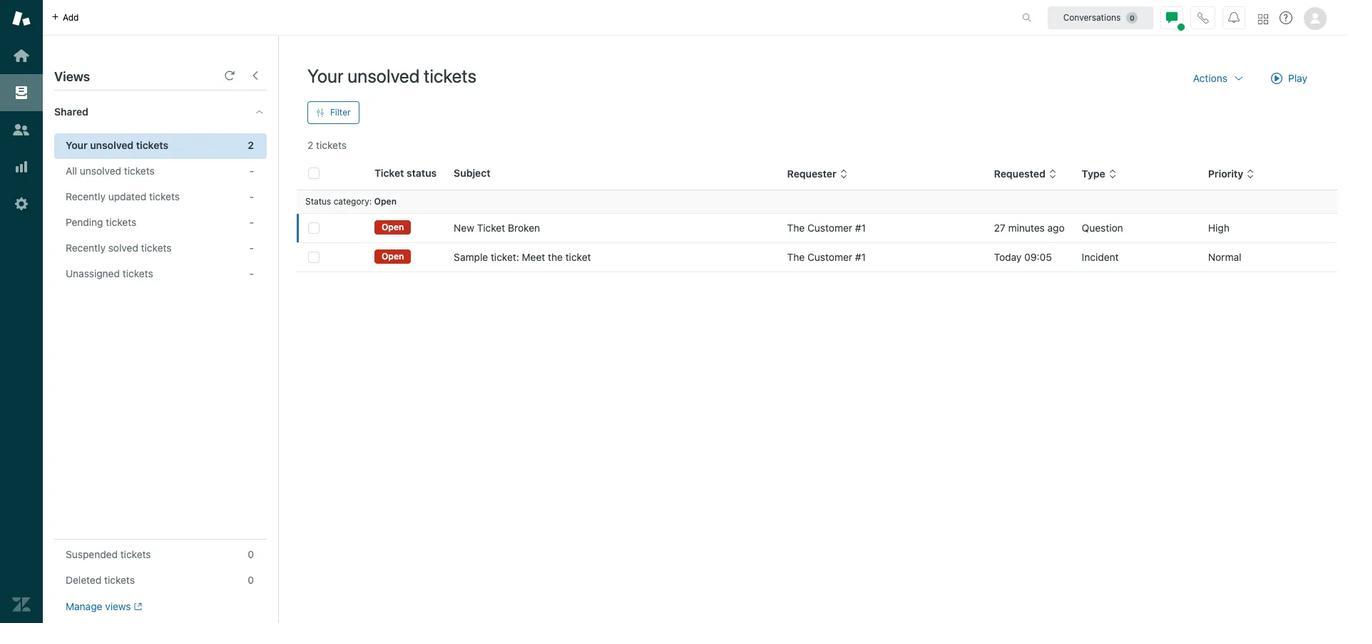 Task type: describe. For each thing, give the bounding box(es) containing it.
ticket inside new ticket broken link
[[477, 222, 505, 234]]

ticket
[[566, 251, 591, 263]]

recently solved tickets
[[66, 242, 172, 254]]

status
[[407, 167, 437, 179]]

all
[[66, 165, 77, 177]]

add
[[63, 12, 79, 22]]

sample ticket: meet the ticket link
[[454, 250, 591, 265]]

2 vertical spatial open
[[382, 251, 404, 262]]

- for pending tickets
[[249, 216, 254, 228]]

suspended tickets
[[66, 549, 151, 561]]

high
[[1209, 222, 1230, 234]]

category:
[[334, 196, 372, 207]]

status category: open
[[305, 196, 397, 207]]

pending tickets
[[66, 216, 136, 228]]

1 #1 from the top
[[855, 222, 866, 234]]

play
[[1289, 72, 1308, 84]]

0 for deleted tickets
[[248, 574, 254, 587]]

2 #1 from the top
[[855, 251, 866, 263]]

zendesk support image
[[12, 9, 31, 28]]

filter
[[330, 107, 351, 118]]

type button
[[1082, 168, 1117, 181]]

1 the from the top
[[787, 222, 805, 234]]

row containing sample ticket: meet the ticket
[[297, 243, 1338, 272]]

- for unassigned tickets
[[249, 268, 254, 280]]

subject
[[454, 167, 491, 179]]

normal
[[1209, 251, 1242, 263]]

notifications image
[[1229, 12, 1240, 23]]

recently for recently updated tickets
[[66, 191, 106, 203]]

0 vertical spatial unsolved
[[348, 65, 420, 86]]

add button
[[43, 0, 87, 35]]

unassigned tickets
[[66, 268, 153, 280]]

0 for suspended tickets
[[248, 549, 254, 561]]

new ticket broken
[[454, 222, 540, 234]]

conversations
[[1064, 12, 1121, 22]]

09:05
[[1025, 251, 1052, 263]]

ticket status
[[375, 167, 437, 179]]

recently updated tickets
[[66, 191, 180, 203]]

button displays agent's chat status as online. image
[[1167, 12, 1178, 23]]

actions button
[[1182, 64, 1257, 93]]

2 for 2 tickets
[[308, 139, 313, 151]]

today 09:05
[[994, 251, 1052, 263]]

ticket:
[[491, 251, 519, 263]]

unsolved for -
[[80, 165, 121, 177]]

views
[[105, 601, 131, 613]]

main element
[[0, 0, 43, 624]]

question
[[1082, 222, 1124, 234]]

2 for 2
[[248, 139, 254, 151]]

broken
[[508, 222, 540, 234]]

1 vertical spatial your unsolved tickets
[[66, 139, 169, 151]]

zendesk image
[[12, 596, 31, 614]]

minutes
[[1009, 222, 1045, 234]]

27 minutes ago
[[994, 222, 1065, 234]]

shared button
[[43, 91, 240, 133]]

sample
[[454, 251, 488, 263]]

recently for recently solved tickets
[[66, 242, 106, 254]]

2 the from the top
[[787, 251, 805, 263]]

requested
[[994, 168, 1046, 180]]

collapse views pane image
[[250, 70, 261, 81]]

refresh views pane image
[[224, 70, 235, 81]]

manage views link
[[66, 601, 142, 614]]

1 horizontal spatial your
[[308, 65, 344, 86]]

conversations button
[[1048, 6, 1154, 29]]

zendesk products image
[[1259, 14, 1269, 24]]

get help image
[[1280, 11, 1293, 24]]

unsolved for 2
[[90, 139, 134, 151]]

0 vertical spatial open
[[374, 196, 397, 207]]

ago
[[1048, 222, 1065, 234]]



Task type: locate. For each thing, give the bounding box(es) containing it.
tickets
[[424, 65, 477, 86], [136, 139, 169, 151], [316, 139, 347, 151], [124, 165, 155, 177], [149, 191, 180, 203], [106, 216, 136, 228], [141, 242, 172, 254], [123, 268, 153, 280], [120, 549, 151, 561], [104, 574, 135, 587]]

unsolved right all
[[80, 165, 121, 177]]

ticket
[[375, 167, 404, 179], [477, 222, 505, 234]]

new
[[454, 222, 474, 234]]

1 - from the top
[[249, 165, 254, 177]]

1 vertical spatial ticket
[[477, 222, 505, 234]]

meet
[[522, 251, 545, 263]]

deleted tickets
[[66, 574, 135, 587]]

2 vertical spatial unsolved
[[80, 165, 121, 177]]

customer
[[808, 222, 853, 234], [808, 251, 853, 263]]

1 horizontal spatial ticket
[[477, 222, 505, 234]]

unsolved up filter
[[348, 65, 420, 86]]

reporting image
[[12, 158, 31, 176]]

play button
[[1259, 64, 1320, 93]]

recently down pending
[[66, 242, 106, 254]]

#1
[[855, 222, 866, 234], [855, 251, 866, 263]]

27
[[994, 222, 1006, 234]]

1 customer from the top
[[808, 222, 853, 234]]

0 vertical spatial recently
[[66, 191, 106, 203]]

1 vertical spatial your
[[66, 139, 88, 151]]

the customer #1
[[787, 222, 866, 234], [787, 251, 866, 263]]

admin image
[[12, 195, 31, 213]]

row
[[297, 214, 1338, 243], [297, 243, 1338, 272]]

customers image
[[12, 121, 31, 139]]

0 vertical spatial #1
[[855, 222, 866, 234]]

2 down filter button
[[308, 139, 313, 151]]

ticket right new
[[477, 222, 505, 234]]

sample ticket: meet the ticket
[[454, 251, 591, 263]]

2 0 from the top
[[248, 574, 254, 587]]

2 customer from the top
[[808, 251, 853, 263]]

shared heading
[[43, 91, 278, 133]]

1 the customer #1 from the top
[[787, 222, 866, 234]]

1 vertical spatial recently
[[66, 242, 106, 254]]

your up filter button
[[308, 65, 344, 86]]

1 vertical spatial open
[[382, 222, 404, 233]]

shared
[[54, 106, 88, 118]]

0 vertical spatial the
[[787, 222, 805, 234]]

2
[[248, 139, 254, 151], [308, 139, 313, 151]]

priority button
[[1209, 168, 1255, 181]]

1 recently from the top
[[66, 191, 106, 203]]

today
[[994, 251, 1022, 263]]

filter button
[[308, 101, 359, 124]]

1 vertical spatial 0
[[248, 574, 254, 587]]

3 - from the top
[[249, 216, 254, 228]]

- for recently solved tickets
[[249, 242, 254, 254]]

your unsolved tickets up filter
[[308, 65, 477, 86]]

1 vertical spatial the customer #1
[[787, 251, 866, 263]]

views
[[54, 69, 90, 84]]

4 - from the top
[[249, 242, 254, 254]]

2 down collapse views pane icon
[[248, 139, 254, 151]]

1 horizontal spatial your unsolved tickets
[[308, 65, 477, 86]]

0 vertical spatial the customer #1
[[787, 222, 866, 234]]

2 2 from the left
[[308, 139, 313, 151]]

manage
[[66, 601, 102, 613]]

solved
[[108, 242, 138, 254]]

unsolved up 'all unsolved tickets' at the top left
[[90, 139, 134, 151]]

manage views
[[66, 601, 131, 613]]

1 vertical spatial #1
[[855, 251, 866, 263]]

requester
[[787, 168, 837, 180]]

0 horizontal spatial your
[[66, 139, 88, 151]]

- for recently updated tickets
[[249, 191, 254, 203]]

the
[[787, 222, 805, 234], [787, 251, 805, 263]]

1 2 from the left
[[248, 139, 254, 151]]

2 the customer #1 from the top
[[787, 251, 866, 263]]

(opens in a new tab) image
[[131, 603, 142, 612]]

all unsolved tickets
[[66, 165, 155, 177]]

type
[[1082, 168, 1106, 180]]

incident
[[1082, 251, 1119, 263]]

new ticket broken link
[[454, 221, 540, 235]]

0 horizontal spatial ticket
[[375, 167, 404, 179]]

recently up pending
[[66, 191, 106, 203]]

0
[[248, 549, 254, 561], [248, 574, 254, 587]]

updated
[[108, 191, 147, 203]]

2 row from the top
[[297, 243, 1338, 272]]

1 vertical spatial unsolved
[[90, 139, 134, 151]]

row containing new ticket broken
[[297, 214, 1338, 243]]

1 vertical spatial customer
[[808, 251, 853, 263]]

actions
[[1194, 72, 1228, 84]]

0 vertical spatial ticket
[[375, 167, 404, 179]]

views image
[[12, 83, 31, 102]]

2 - from the top
[[249, 191, 254, 203]]

your unsolved tickets
[[308, 65, 477, 86], [66, 139, 169, 151]]

get started image
[[12, 46, 31, 65]]

2 recently from the top
[[66, 242, 106, 254]]

5 - from the top
[[249, 268, 254, 280]]

- for all unsolved tickets
[[249, 165, 254, 177]]

ticket left status
[[375, 167, 404, 179]]

1 horizontal spatial 2
[[308, 139, 313, 151]]

suspended
[[66, 549, 118, 561]]

recently
[[66, 191, 106, 203], [66, 242, 106, 254]]

0 vertical spatial customer
[[808, 222, 853, 234]]

requester button
[[787, 168, 848, 181]]

0 vertical spatial your unsolved tickets
[[308, 65, 477, 86]]

1 row from the top
[[297, 214, 1338, 243]]

0 vertical spatial your
[[308, 65, 344, 86]]

1 0 from the top
[[248, 549, 254, 561]]

-
[[249, 165, 254, 177], [249, 191, 254, 203], [249, 216, 254, 228], [249, 242, 254, 254], [249, 268, 254, 280]]

status
[[305, 196, 331, 207]]

0 horizontal spatial your unsolved tickets
[[66, 139, 169, 151]]

unassigned
[[66, 268, 120, 280]]

0 vertical spatial 0
[[248, 549, 254, 561]]

your up all
[[66, 139, 88, 151]]

2 tickets
[[308, 139, 347, 151]]

unsolved
[[348, 65, 420, 86], [90, 139, 134, 151], [80, 165, 121, 177]]

pending
[[66, 216, 103, 228]]

1 vertical spatial the
[[787, 251, 805, 263]]

priority
[[1209, 168, 1244, 180]]

open
[[374, 196, 397, 207], [382, 222, 404, 233], [382, 251, 404, 262]]

0 horizontal spatial 2
[[248, 139, 254, 151]]

requested button
[[994, 168, 1057, 181]]

your
[[308, 65, 344, 86], [66, 139, 88, 151]]

deleted
[[66, 574, 102, 587]]

the
[[548, 251, 563, 263]]

your unsolved tickets up 'all unsolved tickets' at the top left
[[66, 139, 169, 151]]



Task type: vqa. For each thing, say whether or not it's contained in the screenshot.
Submit as Open
no



